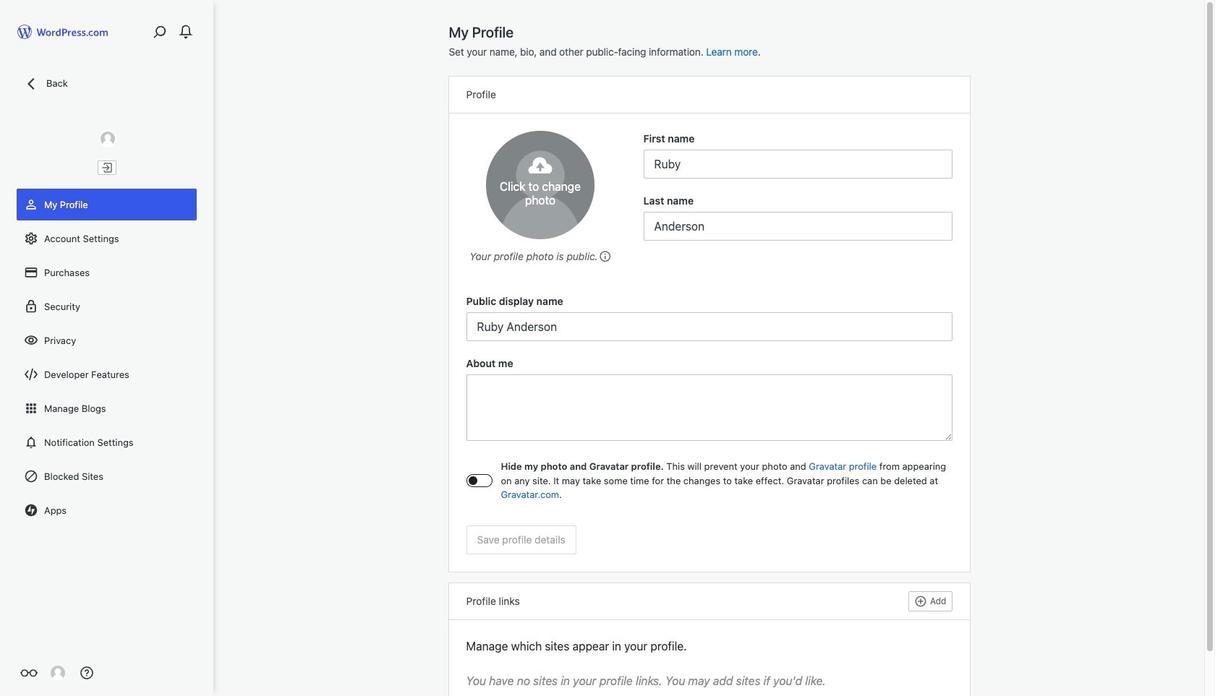 Task type: locate. For each thing, give the bounding box(es) containing it.
1 horizontal spatial ruby anderson image
[[99, 130, 116, 148]]

more information image
[[598, 250, 611, 263]]

main content
[[449, 23, 970, 697]]

block image
[[24, 469, 38, 484]]

ruby anderson image
[[99, 130, 116, 148], [486, 131, 595, 239], [51, 666, 65, 681]]

group
[[643, 131, 952, 179], [643, 193, 952, 241], [466, 294, 952, 341], [466, 356, 952, 446]]

None text field
[[643, 212, 952, 241], [466, 375, 952, 441], [643, 212, 952, 241], [466, 375, 952, 441]]

None text field
[[643, 150, 952, 179], [466, 312, 952, 341], [643, 150, 952, 179], [466, 312, 952, 341]]



Task type: vqa. For each thing, say whether or not it's contained in the screenshot.
Highest hourly views 0 image
no



Task type: describe. For each thing, give the bounding box(es) containing it.
0 horizontal spatial ruby anderson image
[[51, 666, 65, 681]]

person image
[[24, 197, 38, 212]]

apps image
[[24, 401, 38, 416]]

settings image
[[24, 231, 38, 246]]

2 horizontal spatial ruby anderson image
[[486, 131, 595, 239]]

log out of wordpress.com image
[[100, 161, 113, 174]]

reader image
[[20, 665, 38, 682]]

credit_card image
[[24, 265, 38, 280]]

visibility image
[[24, 333, 38, 348]]

notifications image
[[24, 435, 38, 450]]

lock image
[[24, 299, 38, 314]]



